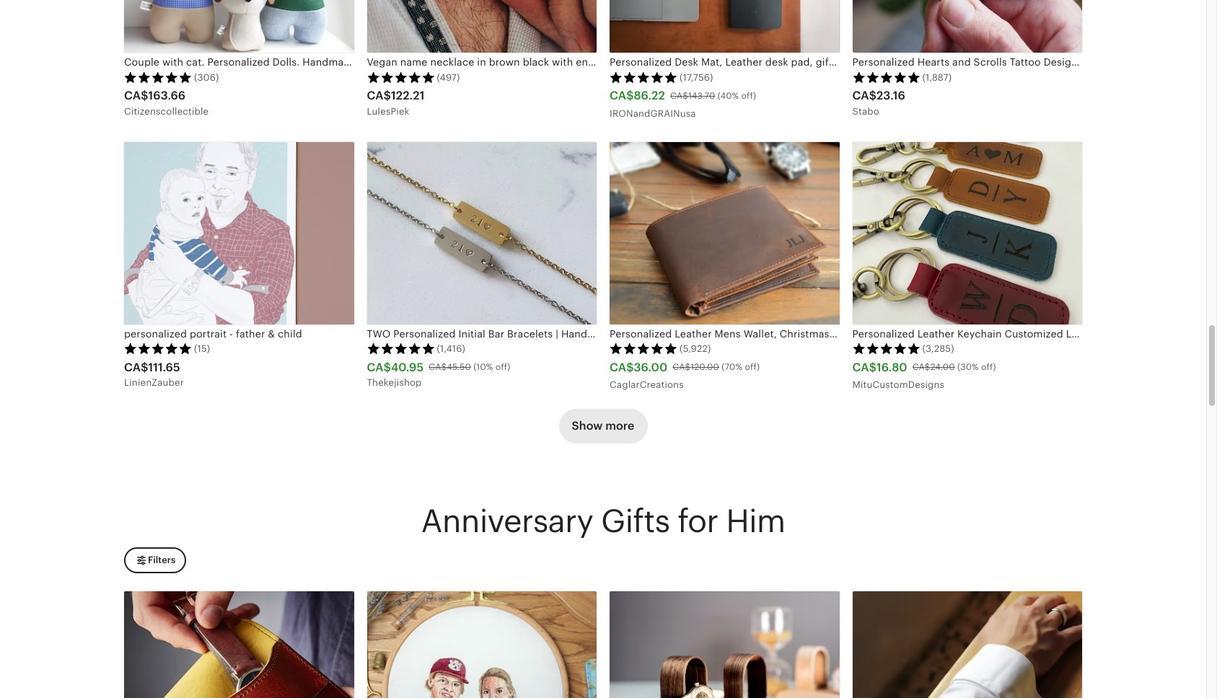 Task type: describe. For each thing, give the bounding box(es) containing it.
luxury watch stand holder for 2 watches - personalised anniversary gift for him fathers image
[[610, 591, 839, 698]]

him
[[726, 504, 785, 540]]

36.00
[[634, 361, 668, 374]]

(497)
[[437, 72, 460, 83]]

ca$ 36.00 ca$ 120.00 (70% off) caglarcreations
[[610, 361, 760, 391]]

child
[[278, 328, 302, 340]]

off) for 16.80
[[981, 362, 996, 373]]

1 dolls. from the left
[[272, 56, 300, 68]]

filters
[[148, 555, 176, 566]]

thekejishop
[[367, 378, 422, 388]]

stabo
[[852, 106, 879, 117]]

(15)
[[194, 343, 210, 354]]

father
[[236, 328, 265, 340]]

couple with cat. personalized dolls. handmade plush dolls. custom your own family.
[[124, 56, 540, 68]]

gifts
[[601, 504, 670, 540]]

off) for 40.95
[[496, 362, 510, 373]]

personalised leather watch travel case | monogram leather pouch for men's watch | travel storage for watch | handmade leather gift for him image
[[124, 591, 354, 698]]

more
[[605, 419, 635, 433]]

ca$ 122.21 lulespiek
[[367, 89, 425, 117]]

5 out of 5 stars image for 122.21
[[367, 71, 435, 83]]

show
[[572, 419, 603, 433]]

personalized portrait - father & child
[[124, 328, 302, 340]]

143.70
[[688, 91, 715, 101]]

122.21
[[391, 89, 425, 103]]

filters button
[[124, 548, 186, 574]]

linienzauber
[[124, 378, 184, 388]]

5 out of 5 stars image for 36.00
[[610, 343, 678, 354]]

5 out of 5 stars image for 111.65
[[124, 343, 192, 354]]

5 out of 5 stars image for 86.22
[[610, 71, 678, 83]]

ca$ down (3,285)
[[912, 362, 931, 373]]

ca$ 86.22 ca$ 143.70 (40% off) ironandgrainusa
[[610, 89, 756, 119]]

111.65
[[148, 361, 180, 374]]

vegan name necklace in brown black with engraving on real silver 925, necklace for men, gift for men, gift for father's day image
[[367, 0, 597, 53]]

ca$ down "(5,922)"
[[673, 362, 691, 373]]

86.22
[[634, 89, 665, 103]]

5 out of 5 stars image for 23.16
[[852, 71, 920, 83]]

anniversary gifts for him
[[421, 504, 785, 540]]

personalized hearts and scrolls tattoo design key ring, leather anniversary gift, christmas couples gift image
[[852, 0, 1082, 53]]

portrait
[[190, 328, 227, 340]]

personalized portrait - father & child image
[[124, 142, 354, 324]]

couple
[[124, 56, 160, 68]]

ca$ up thekejishop
[[367, 361, 391, 374]]

ca$ inside ca$ 23.16 stabo
[[852, 89, 877, 103]]

(30%
[[957, 362, 979, 373]]

(5,922)
[[680, 343, 711, 354]]

custom couple portrait: the perfect one-year anniversary gift for boyfriend | personalized embroidery portrait gifts and wedding present image
[[367, 591, 597, 698]]

ca$ up mitucustomdesigns on the right of the page
[[852, 361, 877, 374]]

two personalized initial bar bracelets | handstamped custom letter | matching couples | gifts for her him | birthday | engraved bracelet image
[[367, 142, 597, 324]]

16.80
[[877, 361, 907, 374]]

24.00
[[931, 362, 955, 373]]

5 out of 5 stars image for 163.66
[[124, 71, 192, 83]]

personalized
[[124, 328, 187, 340]]

ca$ down '(1,416)'
[[429, 362, 447, 373]]

2 dolls. from the left
[[388, 56, 415, 68]]

wedding groom cufflinks, custom cuff links in silver and black onyx 10mm stone, engraved personalized gift for him, anniversary gift for men image
[[852, 591, 1082, 698]]

120.00
[[691, 362, 719, 373]]



Task type: vqa. For each thing, say whether or not it's contained in the screenshot.


Task type: locate. For each thing, give the bounding box(es) containing it.
(17,756)
[[680, 72, 713, 83]]

mitucustomdesigns
[[852, 380, 944, 391]]

off) right "(10%"
[[496, 362, 510, 373]]

personalized leather mens wallet, christmas gift for boyfriend, him, husband, father, dad, handwriting engraved custom anniversary wallet image
[[610, 142, 839, 324]]

show more
[[572, 419, 635, 433]]

anniversary
[[421, 504, 593, 540]]

ca$ inside ca$ 111.65 linienzauber
[[124, 361, 148, 374]]

(3,285)
[[922, 343, 954, 354]]

(10%
[[473, 362, 493, 373]]

ca$ up caglarcreations
[[610, 361, 634, 374]]

(306)
[[194, 72, 219, 83]]

family.
[[508, 56, 540, 68]]

your
[[459, 56, 481, 68]]

(40%
[[718, 91, 739, 101]]

5 out of 5 stars image up 16.80
[[852, 343, 920, 354]]

ca$
[[124, 89, 148, 103], [367, 89, 391, 103], [610, 89, 634, 103], [852, 89, 877, 103], [670, 91, 688, 101], [124, 361, 148, 374], [367, 361, 391, 374], [610, 361, 634, 374], [852, 361, 877, 374], [429, 362, 447, 373], [673, 362, 691, 373], [912, 362, 931, 373]]

5 out of 5 stars image up 122.21
[[367, 71, 435, 83]]

23.16
[[877, 89, 905, 103]]

off) right (40%
[[741, 91, 756, 101]]

off) inside ca$ 86.22 ca$ 143.70 (40% off) ironandgrainusa
[[741, 91, 756, 101]]

off) inside ca$ 40.95 ca$ 45.50 (10% off) thekejishop
[[496, 362, 510, 373]]

off)
[[741, 91, 756, 101], [496, 362, 510, 373], [745, 362, 760, 373], [981, 362, 996, 373]]

(70%
[[722, 362, 743, 373]]

5 out of 5 stars image up 23.16
[[852, 71, 920, 83]]

off) inside ca$ 36.00 ca$ 120.00 (70% off) caglarcreations
[[745, 362, 760, 373]]

ca$ up lulespiek
[[367, 89, 391, 103]]

40.95
[[391, 361, 424, 374]]

(1,887)
[[922, 72, 952, 83]]

ca$ up linienzauber
[[124, 361, 148, 374]]

5 out of 5 stars image
[[124, 71, 192, 83], [367, 71, 435, 83], [610, 71, 678, 83], [852, 71, 920, 83], [124, 343, 192, 354], [367, 343, 435, 354], [610, 343, 678, 354], [852, 343, 920, 354]]

couple with cat. personalized dolls. handmade plush dolls. custom your own family. image
[[124, 0, 354, 53]]

custom
[[418, 56, 457, 68]]

for
[[678, 504, 718, 540]]

ca$ down (17,756)
[[670, 91, 688, 101]]

ca$ up citizenscollectible
[[124, 89, 148, 103]]

off) right (30%
[[981, 362, 996, 373]]

show more link
[[559, 409, 647, 444]]

off) for 36.00
[[745, 362, 760, 373]]

caglarcreations
[[610, 380, 684, 391]]

5 out of 5 stars image up 86.22
[[610, 71, 678, 83]]

personalized
[[207, 56, 270, 68]]

personalized leather keychain customized leather keychain genuine leather key chain engraved keychain key tag gift for her gift for him image
[[852, 142, 1082, 324]]

dolls. right plush
[[388, 56, 415, 68]]

ca$ 16.80 ca$ 24.00 (30% off) mitucustomdesigns
[[852, 361, 996, 391]]

5 out of 5 stars image up 163.66
[[124, 71, 192, 83]]

(1,416)
[[437, 343, 465, 354]]

ca$ up ironandgrainusa in the top of the page
[[610, 89, 634, 103]]

-
[[229, 328, 233, 340]]

ca$ 40.95 ca$ 45.50 (10% off) thekejishop
[[367, 361, 510, 388]]

dolls.
[[272, 56, 300, 68], [388, 56, 415, 68]]

dolls. left handmade
[[272, 56, 300, 68]]

ca$ inside ca$ 122.21 lulespiek
[[367, 89, 391, 103]]

5 out of 5 stars image for 16.80
[[852, 343, 920, 354]]

handmade
[[303, 56, 356, 68]]

ironandgrainusa
[[610, 108, 696, 119]]

with
[[162, 56, 183, 68]]

ca$ up stabo
[[852, 89, 877, 103]]

&
[[268, 328, 275, 340]]

ca$ 163.66 citizenscollectible
[[124, 89, 209, 117]]

ca$ inside ca$ 163.66 citizenscollectible
[[124, 89, 148, 103]]

163.66
[[148, 89, 185, 103]]

own
[[484, 56, 505, 68]]

5 out of 5 stars image up 36.00 at the bottom right of the page
[[610, 343, 678, 354]]

off) inside the ca$ 16.80 ca$ 24.00 (30% off) mitucustomdesigns
[[981, 362, 996, 373]]

citizenscollectible
[[124, 106, 209, 117]]

0 horizontal spatial dolls.
[[272, 56, 300, 68]]

cat.
[[186, 56, 205, 68]]

off) right (70%
[[745, 362, 760, 373]]

plush
[[359, 56, 385, 68]]

lulespiek
[[367, 106, 410, 117]]

off) for 86.22
[[741, 91, 756, 101]]

5 out of 5 stars image for 40.95
[[367, 343, 435, 354]]

5 out of 5 stars image down personalized
[[124, 343, 192, 354]]

5 out of 5 stars image up 40.95
[[367, 343, 435, 354]]

1 horizontal spatial dolls.
[[388, 56, 415, 68]]

45.50
[[447, 362, 471, 373]]

ca$ 23.16 stabo
[[852, 89, 905, 117]]

personalized desk mat, leather desk pad, gift for man, best husband gift, best dad gift, 3rd anniversary gift, gift for men, computer mat image
[[610, 0, 839, 53]]

ca$ 111.65 linienzauber
[[124, 361, 184, 388]]



